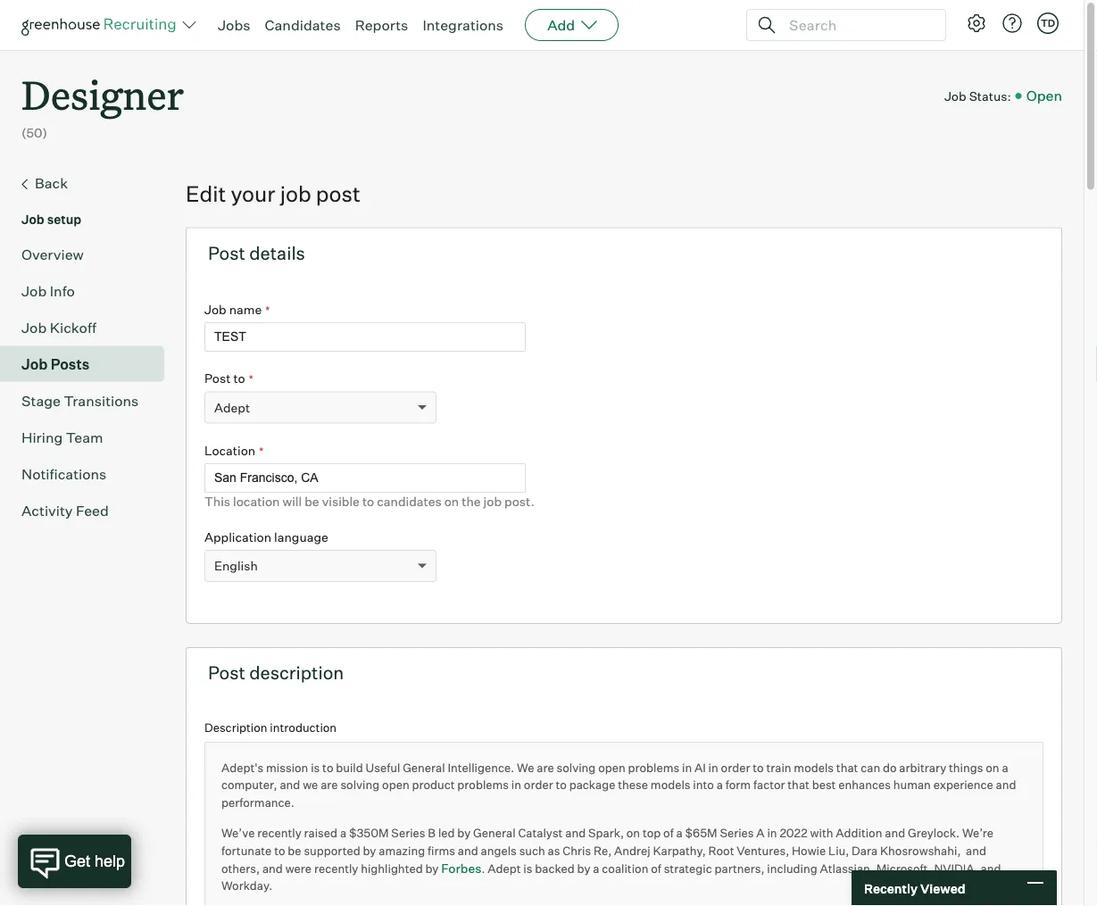 Task type: describe. For each thing, give the bounding box(es) containing it.
description
[[249, 662, 344, 684]]

td button
[[1034, 9, 1062, 37]]

1 vertical spatial open
[[382, 778, 409, 792]]

intelligence.
[[448, 760, 514, 775]]

kickoff
[[50, 318, 96, 336]]

and up forbes
[[458, 843, 478, 858]]

notifications
[[21, 465, 107, 483]]

by inside . adept is backed by a coalition of strategic partners, including atlassian, microsoft, nvidia, and workday.
[[577, 861, 591, 876]]

of inside . adept is backed by a coalition of strategic partners, including atlassian, microsoft, nvidia, and workday.
[[651, 861, 661, 876]]

$65m
[[685, 826, 717, 840]]

and right addition
[[885, 826, 905, 840]]

designer link
[[21, 50, 184, 124]]

to inside "we've recently raised a $350m series b led by general catalyst and spark, on top of a $65m series a in 2022 with addition and greylock. we're fortunate to be supported by amazing firms and angels such as chris re, andrej karpathy, root ventures, howie liu, dara khosrowshahi,  and others, and were recently highlighted by"
[[274, 843, 285, 858]]

candidates link
[[265, 16, 341, 34]]

back link
[[21, 172, 157, 195]]

spark,
[[588, 826, 624, 840]]

re,
[[594, 843, 612, 858]]

2 series from the left
[[720, 826, 754, 840]]

post to
[[204, 371, 245, 386]]

such
[[519, 843, 545, 858]]

a inside . adept is backed by a coalition of strategic partners, including atlassian, microsoft, nvidia, and workday.
[[593, 861, 600, 876]]

forbes link
[[441, 860, 482, 876]]

application language
[[204, 529, 328, 545]]

be inside "we've recently raised a $350m series b led by general catalyst and spark, on top of a $65m series a in 2022 with addition and greylock. we're fortunate to be supported by amazing firms and angels such as chris re, andrej karpathy, root ventures, howie liu, dara khosrowshahi,  and others, and were recently highlighted by"
[[288, 843, 301, 858]]

1 vertical spatial models
[[651, 778, 691, 792]]

add button
[[525, 9, 619, 41]]

0 horizontal spatial adept
[[214, 400, 250, 415]]

coalition
[[602, 861, 649, 876]]

1 vertical spatial are
[[321, 778, 338, 792]]

ventures,
[[737, 843, 789, 858]]

1 vertical spatial order
[[524, 778, 553, 792]]

open
[[1026, 87, 1062, 105]]

post for post details
[[208, 242, 245, 264]]

job for job status:
[[945, 88, 967, 104]]

english
[[214, 558, 258, 574]]

your
[[231, 180, 275, 207]]

stage
[[21, 392, 61, 410]]

edit your job post
[[186, 180, 361, 207]]

to up the factor in the right of the page
[[753, 760, 764, 775]]

a right into
[[717, 778, 723, 792]]

job for job info
[[21, 282, 47, 300]]

in left ai
[[682, 760, 692, 775]]

back
[[35, 174, 68, 192]]

raised
[[304, 826, 338, 840]]

adept's mission is to build useful general intelligence. we are solving open problems in ai in order to train models that can do arbitrary things on a computer, and we are solving open product problems in order to package these models into a form factor that best enhances human experience and performance.
[[221, 760, 1017, 810]]

stage transitions
[[21, 392, 139, 410]]

highlighted
[[361, 861, 423, 876]]

this
[[204, 494, 230, 510]]

post description
[[208, 662, 344, 684]]

$350m
[[349, 826, 389, 840]]

useful
[[366, 760, 400, 775]]

name
[[229, 302, 262, 317]]

a up "supported"
[[340, 826, 346, 840]]

top
[[643, 826, 661, 840]]

description introduction
[[204, 721, 337, 735]]

jobs link
[[218, 16, 250, 34]]

hiring
[[21, 428, 63, 446]]

a right things
[[1002, 760, 1009, 775]]

application
[[204, 529, 271, 545]]

overview
[[21, 245, 84, 263]]

td
[[1041, 17, 1055, 29]]

job for job posts
[[21, 355, 48, 373]]

and right experience
[[996, 778, 1017, 792]]

by right led on the bottom
[[457, 826, 471, 840]]

details
[[249, 242, 305, 264]]

. adept is backed by a coalition of strategic partners, including atlassian, microsoft, nvidia, and workday.
[[221, 861, 1001, 893]]

.
[[482, 861, 485, 876]]

location
[[204, 443, 255, 458]]

karpathy,
[[653, 843, 706, 858]]

posts
[[51, 355, 89, 373]]

and down mission
[[280, 778, 300, 792]]

1 horizontal spatial solving
[[557, 760, 596, 775]]

we've
[[221, 826, 255, 840]]

configure image
[[966, 12, 987, 34]]

hiring team link
[[21, 426, 157, 448]]

activity
[[21, 501, 73, 519]]

location
[[233, 494, 280, 510]]

arbitrary
[[899, 760, 947, 775]]

1 vertical spatial problems
[[457, 778, 509, 792]]

job posts
[[21, 355, 89, 373]]

mission
[[266, 760, 308, 775]]

job info link
[[21, 280, 157, 301]]

0 vertical spatial models
[[794, 760, 834, 775]]

can
[[861, 760, 880, 775]]

td button
[[1037, 12, 1059, 34]]

will
[[283, 494, 302, 510]]

integrations link
[[423, 16, 504, 34]]

reports link
[[355, 16, 408, 34]]

on inside adept's mission is to build useful general intelligence. we are solving open problems in ai in order to train models that can do arbitrary things on a computer, and we are solving open product problems in order to package these models into a form factor that best enhances human experience and performance.
[[986, 760, 1000, 775]]

Search text field
[[785, 12, 929, 38]]

0 horizontal spatial job
[[280, 180, 311, 207]]

product
[[412, 778, 455, 792]]

candidates
[[377, 494, 442, 510]]

jobs
[[218, 16, 250, 34]]

catalyst
[[518, 826, 563, 840]]

job kickoff
[[21, 318, 96, 336]]

and inside . adept is backed by a coalition of strategic partners, including atlassian, microsoft, nvidia, and workday.
[[981, 861, 1001, 876]]

by down $350m
[[363, 843, 376, 858]]

we've recently raised a $350m series b led by general catalyst and spark, on top of a $65m series a in 2022 with addition and greylock. we're fortunate to be supported by amazing firms and angels such as chris re, andrej karpathy, root ventures, howie liu, dara khosrowshahi,  and others, and were recently highlighted by
[[221, 826, 994, 876]]

adept inside . adept is backed by a coalition of strategic partners, including atlassian, microsoft, nvidia, and workday.
[[488, 861, 521, 876]]

by down firms
[[425, 861, 439, 876]]

0 vertical spatial are
[[537, 760, 554, 775]]

english option
[[214, 558, 258, 574]]

in inside "we've recently raised a $350m series b led by general catalyst and spark, on top of a $65m series a in 2022 with addition and greylock. we're fortunate to be supported by amazing firms and angels such as chris re, andrej karpathy, root ventures, howie liu, dara khosrowshahi,  and others, and were recently highlighted by"
[[767, 826, 777, 840]]

things
[[949, 760, 983, 775]]

human
[[893, 778, 931, 792]]

microsoft,
[[876, 861, 932, 876]]

these
[[618, 778, 648, 792]]

1 horizontal spatial job
[[484, 494, 502, 510]]

notifications link
[[21, 463, 157, 485]]

amazing
[[379, 843, 425, 858]]

visible
[[322, 494, 360, 510]]



Task type: locate. For each thing, give the bounding box(es) containing it.
by down chris
[[577, 861, 591, 876]]

job posts link
[[21, 353, 157, 375]]

1 horizontal spatial recently
[[314, 861, 358, 876]]

0 vertical spatial solving
[[557, 760, 596, 775]]

led
[[438, 826, 455, 840]]

a down re,
[[593, 861, 600, 876]]

as
[[548, 843, 560, 858]]

2022
[[780, 826, 808, 840]]

atlassian,
[[820, 861, 874, 876]]

on up andrej
[[627, 826, 640, 840]]

on left the the
[[444, 494, 459, 510]]

job inside job info 'link'
[[21, 282, 47, 300]]

1 horizontal spatial is
[[523, 861, 533, 876]]

1 horizontal spatial be
[[305, 494, 319, 510]]

in
[[682, 760, 692, 775], [709, 760, 719, 775], [511, 778, 521, 792], [767, 826, 777, 840]]

0 horizontal spatial that
[[788, 778, 810, 792]]

this location will be visible to candidates on the job post.
[[204, 494, 535, 510]]

job left info
[[21, 282, 47, 300]]

post details
[[208, 242, 305, 264]]

0 horizontal spatial models
[[651, 778, 691, 792]]

job left setup
[[21, 211, 44, 227]]

and left the were
[[262, 861, 283, 876]]

solving
[[557, 760, 596, 775], [341, 778, 380, 792]]

recently up fortunate
[[257, 826, 302, 840]]

reports
[[355, 16, 408, 34]]

0 horizontal spatial recently
[[257, 826, 302, 840]]

add
[[547, 16, 575, 34]]

job
[[280, 180, 311, 207], [484, 494, 502, 510]]

general up product
[[403, 760, 445, 775]]

greylock.
[[908, 826, 960, 840]]

to left the build
[[322, 760, 333, 775]]

0 vertical spatial post
[[208, 242, 245, 264]]

1 horizontal spatial that
[[836, 760, 858, 775]]

of down karpathy,
[[651, 861, 661, 876]]

general up angels
[[473, 826, 516, 840]]

experience
[[934, 778, 994, 792]]

job left status:
[[945, 88, 967, 104]]

1 horizontal spatial open
[[598, 760, 626, 775]]

on
[[444, 494, 459, 510], [986, 760, 1000, 775], [627, 826, 640, 840]]

forbes
[[441, 860, 482, 876]]

1 vertical spatial adept
[[488, 861, 521, 876]]

2 vertical spatial post
[[208, 662, 245, 684]]

job left kickoff
[[21, 318, 47, 336]]

recently
[[864, 881, 918, 896]]

computer,
[[221, 778, 277, 792]]

we
[[303, 778, 318, 792]]

performance.
[[221, 795, 294, 810]]

job left name
[[204, 302, 227, 317]]

and
[[280, 778, 300, 792], [996, 778, 1017, 792], [565, 826, 586, 840], [885, 826, 905, 840], [458, 843, 478, 858], [966, 843, 987, 858], [262, 861, 283, 876], [981, 861, 1001, 876]]

info
[[50, 282, 75, 300]]

0 horizontal spatial open
[[382, 778, 409, 792]]

1 vertical spatial of
[[651, 861, 661, 876]]

candidates
[[265, 16, 341, 34]]

problems
[[628, 760, 680, 775], [457, 778, 509, 792]]

viewed
[[920, 881, 966, 896]]

None text field
[[204, 322, 526, 352], [204, 464, 526, 493], [204, 322, 526, 352], [204, 464, 526, 493]]

adept down angels
[[488, 861, 521, 876]]

0 horizontal spatial be
[[288, 843, 301, 858]]

is for adept
[[523, 861, 533, 876]]

job right the the
[[484, 494, 502, 510]]

0 horizontal spatial order
[[524, 778, 553, 792]]

1 vertical spatial on
[[986, 760, 1000, 775]]

to right visible
[[362, 494, 374, 510]]

(50)
[[21, 125, 47, 141]]

post for post to
[[204, 371, 231, 386]]

that left the can
[[836, 760, 858, 775]]

1 vertical spatial post
[[204, 371, 231, 386]]

models
[[794, 760, 834, 775], [651, 778, 691, 792]]

in right a
[[767, 826, 777, 840]]

activity feed link
[[21, 500, 157, 521]]

1 horizontal spatial series
[[720, 826, 754, 840]]

job name
[[204, 302, 262, 317]]

2 horizontal spatial on
[[986, 760, 1000, 775]]

0 vertical spatial be
[[305, 494, 319, 510]]

a up karpathy,
[[676, 826, 683, 840]]

we're
[[962, 826, 994, 840]]

1 vertical spatial general
[[473, 826, 516, 840]]

build
[[336, 760, 363, 775]]

post left details
[[208, 242, 245, 264]]

team
[[66, 428, 103, 446]]

job kickoff link
[[21, 317, 157, 338]]

setup
[[47, 211, 81, 227]]

0 horizontal spatial of
[[651, 861, 661, 876]]

we
[[517, 760, 534, 775]]

be up the were
[[288, 843, 301, 858]]

job inside job kickoff link
[[21, 318, 47, 336]]

1 vertical spatial is
[[523, 861, 533, 876]]

a
[[757, 826, 765, 840]]

1 vertical spatial solving
[[341, 778, 380, 792]]

transitions
[[64, 392, 139, 410]]

problems down intelligence.
[[457, 778, 509, 792]]

job inside job posts link
[[21, 355, 48, 373]]

is down such
[[523, 861, 533, 876]]

0 vertical spatial of
[[663, 826, 674, 840]]

b
[[428, 826, 436, 840]]

1 horizontal spatial order
[[721, 760, 750, 775]]

0 vertical spatial on
[[444, 494, 459, 510]]

order down we
[[524, 778, 553, 792]]

to left package
[[556, 778, 567, 792]]

on right things
[[986, 760, 1000, 775]]

is inside . adept is backed by a coalition of strategic partners, including atlassian, microsoft, nvidia, and workday.
[[523, 861, 533, 876]]

and up chris
[[565, 826, 586, 840]]

0 horizontal spatial is
[[311, 760, 320, 775]]

recently
[[257, 826, 302, 840], [314, 861, 358, 876]]

0 vertical spatial open
[[598, 760, 626, 775]]

workday.
[[221, 879, 273, 893]]

status:
[[969, 88, 1011, 104]]

root
[[709, 843, 734, 858]]

supported
[[304, 843, 360, 858]]

angels
[[481, 843, 517, 858]]

order up the form
[[721, 760, 750, 775]]

1 vertical spatial job
[[484, 494, 502, 510]]

strategic
[[664, 861, 712, 876]]

that
[[836, 760, 858, 775], [788, 778, 810, 792]]

0 vertical spatial general
[[403, 760, 445, 775]]

series up root
[[720, 826, 754, 840]]

0 horizontal spatial series
[[391, 826, 425, 840]]

2 vertical spatial on
[[627, 826, 640, 840]]

edit
[[186, 180, 226, 207]]

0 vertical spatial that
[[836, 760, 858, 775]]

to up adept 'option'
[[233, 371, 245, 386]]

models left into
[[651, 778, 691, 792]]

1 horizontal spatial problems
[[628, 760, 680, 775]]

others,
[[221, 861, 260, 876]]

overview link
[[21, 243, 157, 265]]

job info
[[21, 282, 75, 300]]

and right nvidia,
[[981, 861, 1001, 876]]

1 horizontal spatial of
[[663, 826, 674, 840]]

feed
[[76, 501, 109, 519]]

post for post description
[[208, 662, 245, 684]]

liu,
[[829, 843, 849, 858]]

job for job name
[[204, 302, 227, 317]]

1 horizontal spatial adept
[[488, 861, 521, 876]]

description
[[204, 721, 267, 735]]

in right ai
[[709, 760, 719, 775]]

in down we
[[511, 778, 521, 792]]

job for job kickoff
[[21, 318, 47, 336]]

general inside adept's mission is to build useful general intelligence. we are solving open problems in ai in order to train models that can do arbitrary things on a computer, and we are solving open product problems in order to package these models into a form factor that best enhances human experience and performance.
[[403, 760, 445, 775]]

0 horizontal spatial general
[[403, 760, 445, 775]]

of inside "we've recently raised a $350m series b led by general catalyst and spark, on top of a $65m series a in 2022 with addition and greylock. we're fortunate to be supported by amazing firms and angels such as chris re, andrej karpathy, root ventures, howie liu, dara khosrowshahi,  and others, and were recently highlighted by"
[[663, 826, 674, 840]]

stage transitions link
[[21, 390, 157, 411]]

is up we
[[311, 760, 320, 775]]

howie
[[792, 843, 826, 858]]

adept option
[[214, 400, 250, 415]]

0 vertical spatial adept
[[214, 400, 250, 415]]

recently down "supported"
[[314, 861, 358, 876]]

1 horizontal spatial are
[[537, 760, 554, 775]]

1 horizontal spatial models
[[794, 760, 834, 775]]

integrations
[[423, 16, 504, 34]]

do
[[883, 760, 897, 775]]

open down the useful
[[382, 778, 409, 792]]

0 vertical spatial problems
[[628, 760, 680, 775]]

0 horizontal spatial solving
[[341, 778, 380, 792]]

problems up these at the bottom right of the page
[[628, 760, 680, 775]]

on inside "we've recently raised a $350m series b led by general catalyst and spark, on top of a $65m series a in 2022 with addition and greylock. we're fortunate to be supported by amazing firms and angels such as chris re, andrej karpathy, root ventures, howie liu, dara khosrowshahi,  and others, and were recently highlighted by"
[[627, 826, 640, 840]]

the
[[462, 494, 481, 510]]

post up adept 'option'
[[204, 371, 231, 386]]

1 vertical spatial that
[[788, 778, 810, 792]]

chris
[[563, 843, 591, 858]]

fortunate
[[221, 843, 272, 858]]

1 horizontal spatial general
[[473, 826, 516, 840]]

with
[[810, 826, 833, 840]]

0 vertical spatial recently
[[257, 826, 302, 840]]

including
[[767, 861, 818, 876]]

to right fortunate
[[274, 843, 285, 858]]

designer
[[21, 68, 184, 121]]

package
[[569, 778, 616, 792]]

0 horizontal spatial are
[[321, 778, 338, 792]]

1 series from the left
[[391, 826, 425, 840]]

0 horizontal spatial problems
[[457, 778, 509, 792]]

post up description
[[208, 662, 245, 684]]

0 vertical spatial job
[[280, 180, 311, 207]]

1 vertical spatial be
[[288, 843, 301, 858]]

and down we're
[[966, 843, 987, 858]]

greenhouse recruiting image
[[21, 14, 182, 36]]

that left best
[[788, 778, 810, 792]]

job left posts
[[21, 355, 48, 373]]

introduction
[[270, 721, 337, 735]]

solving down the build
[[341, 778, 380, 792]]

post
[[208, 242, 245, 264], [204, 371, 231, 386], [208, 662, 245, 684]]

0 vertical spatial is
[[311, 760, 320, 775]]

is
[[311, 760, 320, 775], [523, 861, 533, 876]]

of right the top
[[663, 826, 674, 840]]

job for job setup
[[21, 211, 44, 227]]

series up amazing
[[391, 826, 425, 840]]

addition
[[836, 826, 882, 840]]

post
[[316, 180, 361, 207]]

firms
[[428, 843, 455, 858]]

solving up package
[[557, 760, 596, 775]]

0 vertical spatial order
[[721, 760, 750, 775]]

open up package
[[598, 760, 626, 775]]

adept's
[[221, 760, 264, 775]]

is for mission
[[311, 760, 320, 775]]

factor
[[753, 778, 785, 792]]

models up best
[[794, 760, 834, 775]]

1 vertical spatial recently
[[314, 861, 358, 876]]

adept down post to
[[214, 400, 250, 415]]

recently viewed
[[864, 881, 966, 896]]

be right will
[[305, 494, 319, 510]]

1 horizontal spatial on
[[627, 826, 640, 840]]

general inside "we've recently raised a $350m series b led by general catalyst and spark, on top of a $65m series a in 2022 with addition and greylock. we're fortunate to be supported by amazing firms and angels such as chris re, andrej karpathy, root ventures, howie liu, dara khosrowshahi,  and others, and were recently highlighted by"
[[473, 826, 516, 840]]

is inside adept's mission is to build useful general intelligence. we are solving open problems in ai in order to train models that can do arbitrary things on a computer, and we are solving open product problems in order to package these models into a form factor that best enhances human experience and performance.
[[311, 760, 320, 775]]

job right your
[[280, 180, 311, 207]]

0 horizontal spatial on
[[444, 494, 459, 510]]



Task type: vqa. For each thing, say whether or not it's contained in the screenshot.
Post related to Post to
yes



